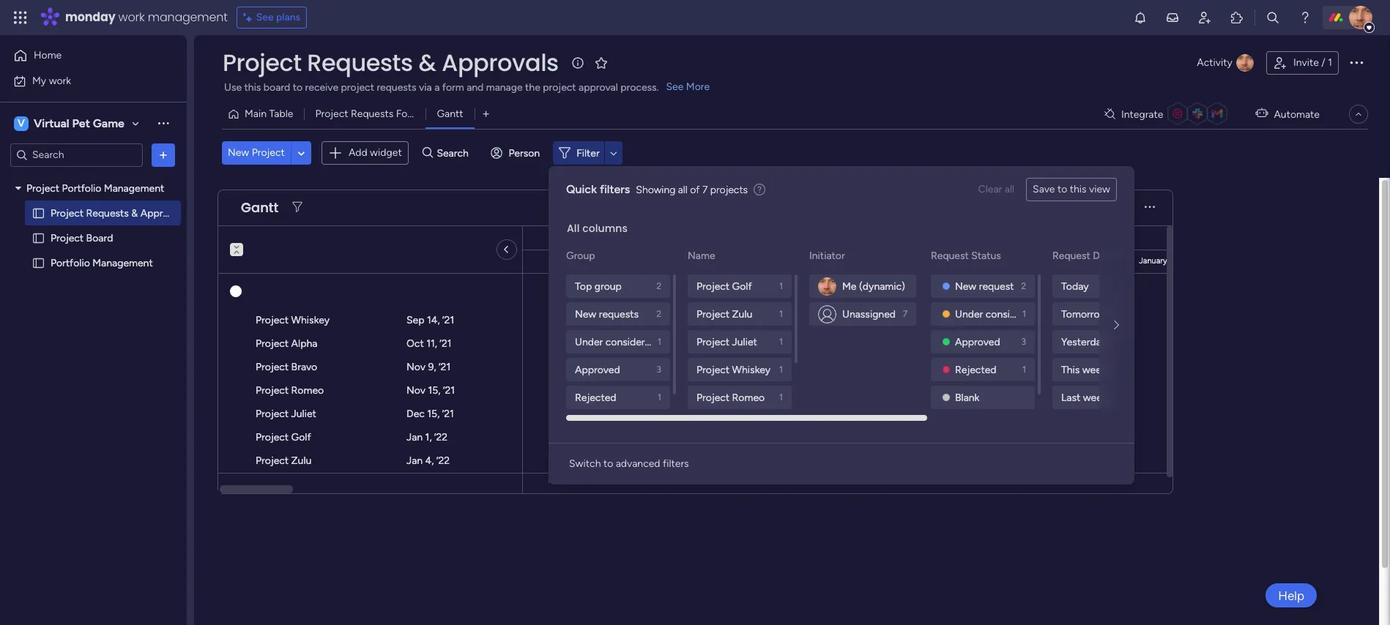 Task type: describe. For each thing, give the bounding box(es) containing it.
alpha
[[291, 338, 317, 350]]

jan for jan 4, '22
[[407, 455, 423, 467]]

board
[[264, 81, 290, 94]]

of
[[690, 184, 700, 196]]

more
[[686, 81, 710, 93]]

gantt button
[[426, 103, 474, 126]]

(dynamic)
[[859, 280, 905, 293]]

new request
[[955, 280, 1014, 293]]

monday work management
[[65, 9, 228, 26]]

home button
[[9, 44, 157, 67]]

my work
[[32, 74, 71, 87]]

'21 for nov 15, '21
[[443, 385, 455, 397]]

1,
[[425, 431, 432, 444]]

yesterday
[[1061, 336, 1107, 348]]

jan 1, '22
[[407, 431, 448, 444]]

collapse board header image
[[1353, 108, 1365, 120]]

projects
[[710, 184, 748, 196]]

2 right new requests
[[657, 309, 661, 319]]

consideration inside request status group
[[986, 308, 1048, 320]]

1 for rejected
[[658, 393, 661, 403]]

add view image
[[483, 109, 489, 120]]

Search in workspace field
[[31, 147, 122, 163]]

oct 11, '21
[[407, 338, 452, 350]]

new project
[[228, 147, 285, 159]]

14,
[[427, 314, 440, 327]]

project portfolio management
[[26, 182, 164, 194]]

0 vertical spatial portfolio
[[62, 182, 101, 194]]

'21 for nov 9, '21
[[439, 361, 451, 374]]

switch to advanced filters button
[[563, 453, 695, 476]]

options image
[[1348, 53, 1365, 71]]

'21 for oct 11, '21
[[440, 338, 452, 350]]

11,
[[426, 338, 437, 350]]

workspace options image
[[156, 116, 171, 131]]

'21 for sep 14, '21
[[442, 314, 454, 327]]

1 vertical spatial portfolio
[[51, 257, 90, 269]]

& inside list box
[[131, 207, 138, 219]]

advanced
[[616, 458, 660, 470]]

zulu for jan 4, '22
[[291, 455, 312, 467]]

requests inside use this board to receive project requests via a form and manage the project approval process. see more
[[377, 81, 417, 94]]

jan for jan 1, '22
[[407, 431, 423, 444]]

project whiskey for 1
[[697, 364, 771, 376]]

2 project from the left
[[543, 81, 576, 94]]

september
[[595, 256, 635, 266]]

requests for project requests form button
[[351, 108, 394, 120]]

home
[[34, 49, 62, 62]]

learn more image
[[754, 183, 766, 197]]

and
[[467, 81, 484, 94]]

under inside request status group
[[955, 308, 983, 320]]

romeo for nov 15, '21
[[291, 385, 324, 397]]

months
[[1020, 201, 1055, 214]]

1 for project whiskey
[[779, 365, 783, 375]]

request for request date
[[1053, 250, 1091, 262]]

Search field
[[433, 143, 477, 164]]

public board image for portfolio management
[[31, 256, 45, 270]]

add widget button
[[321, 141, 409, 165]]

approved inside group group
[[575, 364, 620, 376]]

me
[[842, 280, 857, 293]]

all
[[567, 221, 580, 236]]

15, for nov
[[428, 385, 441, 397]]

this week
[[1061, 364, 1107, 376]]

all inside button
[[1005, 183, 1015, 196]]

9,
[[428, 361, 436, 374]]

approvals inside list box
[[140, 207, 186, 219]]

last week
[[1061, 392, 1107, 404]]

angle down image
[[298, 148, 305, 159]]

group
[[595, 280, 622, 293]]

june
[[202, 256, 219, 266]]

to for switch to advanced filters
[[604, 458, 613, 470]]

v2 search image
[[422, 145, 433, 162]]

gantt inside 'button'
[[437, 108, 463, 120]]

new project button
[[222, 142, 291, 165]]

select product image
[[13, 10, 28, 25]]

person
[[509, 147, 540, 160]]

'22 for jan 1, '22
[[434, 431, 448, 444]]

via
[[419, 81, 432, 94]]

2 for group
[[657, 281, 661, 292]]

notifications image
[[1133, 10, 1148, 25]]

filters inside switch to advanced filters button
[[663, 458, 689, 470]]

help
[[1278, 589, 1305, 603]]

james peterson image inside initiator group
[[818, 277, 837, 296]]

3 inside group group
[[657, 365, 661, 375]]

all inside quick filters showing all of 7 projects
[[678, 184, 688, 196]]

main table button
[[222, 103, 304, 126]]

activity
[[1197, 56, 1233, 69]]

1 project from the left
[[341, 81, 374, 94]]

list box containing project portfolio management
[[0, 173, 187, 473]]

help image
[[1298, 10, 1313, 25]]

group
[[566, 250, 595, 262]]

management
[[148, 9, 228, 26]]

to for save to this view
[[1058, 183, 1068, 196]]

2021
[[476, 231, 498, 244]]

15, for dec
[[427, 408, 440, 420]]

columns
[[583, 221, 628, 236]]

see inside "button"
[[256, 11, 274, 23]]

search everything image
[[1266, 10, 1280, 25]]

1 for project juliet
[[779, 337, 783, 347]]

angle right image
[[505, 243, 508, 256]]

filter
[[577, 147, 600, 160]]

project romeo for 1
[[697, 392, 765, 404]]

clear all button
[[973, 178, 1020, 201]]

rejected inside request status group
[[955, 364, 997, 376]]

initiator
[[809, 250, 845, 262]]

golf for 1
[[732, 280, 752, 293]]

arrow down image
[[605, 144, 622, 162]]

1 horizontal spatial project requests & approvals
[[223, 46, 559, 79]]

project requests form button
[[304, 103, 426, 126]]

save
[[1033, 183, 1055, 196]]

project golf for jan 1, '22
[[256, 431, 311, 444]]

rejected inside group group
[[575, 392, 616, 404]]

1 horizontal spatial &
[[419, 46, 436, 79]]

add
[[349, 147, 367, 159]]

requests inside group group
[[599, 308, 639, 320]]

monday
[[65, 9, 115, 26]]

project juliet for 1
[[697, 336, 757, 348]]

portfolio management
[[51, 257, 153, 269]]

v2 collapse down image
[[230, 238, 243, 248]]

3 inside request status group
[[1022, 337, 1026, 347]]

process.
[[621, 81, 659, 94]]

this
[[1061, 364, 1080, 376]]

project requests form
[[315, 108, 420, 120]]

sep 14, '21
[[407, 314, 454, 327]]

bravo
[[291, 361, 317, 374]]

form
[[396, 108, 420, 120]]

v2 collapse up image
[[230, 248, 243, 258]]

activity button
[[1191, 51, 1261, 75]]

last
[[1061, 392, 1081, 404]]

workspace image
[[14, 115, 29, 131]]

new for new project
[[228, 147, 249, 159]]

4,
[[425, 455, 434, 467]]

autopilot image
[[1256, 104, 1268, 123]]

all columns dialog
[[549, 166, 1390, 549]]

manage
[[486, 81, 523, 94]]

my
[[32, 74, 46, 87]]

initiator group
[[809, 275, 919, 326]]

virtual
[[34, 116, 69, 130]]

1 for project romeo
[[779, 393, 783, 403]]

week for this week
[[1083, 364, 1107, 376]]

2 vertical spatial requests
[[86, 207, 129, 219]]

caret down image
[[15, 183, 21, 193]]

form
[[442, 81, 464, 94]]

quick
[[566, 182, 597, 196]]

project bravo
[[256, 361, 317, 374]]

december
[[998, 256, 1036, 266]]

tomorrow
[[1061, 308, 1108, 320]]

oct
[[407, 338, 424, 350]]

this inside use this board to receive project requests via a form and manage the project approval process. see more
[[244, 81, 261, 94]]

integrate
[[1121, 108, 1164, 121]]

project whiskey for sep 14, '21
[[256, 314, 330, 327]]

showing
[[636, 184, 676, 196]]

under consideration inside group group
[[575, 336, 668, 348]]

me (dynamic)
[[842, 280, 905, 293]]

approval
[[579, 81, 618, 94]]

see more link
[[665, 80, 711, 94]]

use this board to receive project requests via a form and manage the project approval process. see more
[[224, 81, 710, 94]]

my work button
[[9, 69, 157, 93]]

request status
[[931, 250, 1001, 262]]

see inside use this board to receive project requests via a form and manage the project approval process. see more
[[666, 81, 684, 93]]

table
[[269, 108, 293, 120]]



Task type: vqa. For each thing, say whether or not it's contained in the screenshot.
Requests in button
yes



Task type: locate. For each thing, give the bounding box(es) containing it.
work for monday
[[118, 9, 145, 26]]

project requests & approvals inside list box
[[51, 207, 186, 219]]

project golf down name
[[697, 280, 752, 293]]

public board image down public board image
[[31, 256, 45, 270]]

2 all from the left
[[678, 184, 688, 196]]

romeo for 1
[[732, 392, 765, 404]]

project whiskey inside name group
[[697, 364, 771, 376]]

zulu for 1
[[732, 308, 753, 320]]

whiskey for 1
[[732, 364, 771, 376]]

0 vertical spatial public board image
[[31, 206, 45, 220]]

1 public board image from the top
[[31, 206, 45, 220]]

virtual pet game
[[34, 116, 124, 130]]

work inside my work "button"
[[49, 74, 71, 87]]

0 vertical spatial project golf
[[697, 280, 752, 293]]

1 horizontal spatial project zulu
[[697, 308, 753, 320]]

0 horizontal spatial golf
[[291, 431, 311, 444]]

receive
[[305, 81, 339, 94]]

jan 4, '22
[[407, 455, 450, 467]]

work
[[118, 9, 145, 26], [49, 74, 71, 87]]

2 right group
[[657, 281, 661, 292]]

project up project requests form button
[[341, 81, 374, 94]]

0 vertical spatial under consideration
[[955, 308, 1048, 320]]

'22 for jan 4, '22
[[437, 455, 450, 467]]

apps image
[[1230, 10, 1245, 25]]

0 horizontal spatial under
[[575, 336, 603, 348]]

0 vertical spatial to
[[293, 81, 303, 94]]

under down new request
[[955, 308, 983, 320]]

& down the project portfolio management
[[131, 207, 138, 219]]

filters
[[600, 182, 630, 196], [663, 458, 689, 470]]

2 request from the left
[[1053, 250, 1091, 262]]

2 vertical spatial to
[[604, 458, 613, 470]]

juliet for 1
[[732, 336, 757, 348]]

1 vertical spatial approved
[[575, 364, 620, 376]]

project golf down project bravo
[[256, 431, 311, 444]]

project whiskey
[[256, 314, 330, 327], [697, 364, 771, 376]]

rejected
[[955, 364, 997, 376], [575, 392, 616, 404]]

inbox image
[[1165, 10, 1180, 25]]

1 horizontal spatial request
[[1053, 250, 1091, 262]]

whiskey for sep 14, '21
[[291, 314, 330, 327]]

1 vertical spatial public board image
[[31, 256, 45, 270]]

'21 for dec 15, '21
[[442, 408, 454, 420]]

1 vertical spatial jan
[[407, 455, 423, 467]]

public board image
[[31, 206, 45, 220], [31, 256, 45, 270]]

0 horizontal spatial project zulu
[[256, 455, 312, 467]]

juliet for dec 15, '21
[[291, 408, 316, 420]]

1 horizontal spatial all
[[1005, 183, 1015, 196]]

1 vertical spatial 15,
[[427, 408, 440, 420]]

& up the via
[[419, 46, 436, 79]]

approvals up manage
[[442, 46, 559, 79]]

0 horizontal spatial &
[[131, 207, 138, 219]]

0 horizontal spatial this
[[244, 81, 261, 94]]

0 vertical spatial approvals
[[442, 46, 559, 79]]

1 horizontal spatial james peterson image
[[1349, 6, 1373, 29]]

requests inside button
[[351, 108, 394, 120]]

new for new request
[[955, 280, 977, 293]]

1 for project zulu
[[779, 309, 783, 319]]

requests left form
[[351, 108, 394, 120]]

requests up the receive
[[307, 46, 413, 79]]

portfolio
[[62, 182, 101, 194], [51, 257, 90, 269]]

see plans
[[256, 11, 300, 23]]

request left status
[[931, 250, 969, 262]]

approvals down options icon
[[140, 207, 186, 219]]

1 horizontal spatial project whiskey
[[697, 364, 771, 376]]

to right save at the right of page
[[1058, 183, 1068, 196]]

1 vertical spatial consideration
[[606, 336, 668, 348]]

0 vertical spatial project zulu
[[697, 308, 753, 320]]

0 vertical spatial jan
[[407, 431, 423, 444]]

list box
[[0, 173, 187, 473]]

1 horizontal spatial romeo
[[732, 392, 765, 404]]

0 vertical spatial zulu
[[732, 308, 753, 320]]

plans
[[276, 11, 300, 23]]

1 horizontal spatial project golf
[[697, 280, 752, 293]]

0 vertical spatial whiskey
[[291, 314, 330, 327]]

v
[[18, 117, 25, 129]]

see plans button
[[236, 7, 307, 29]]

7 inside quick filters showing all of 7 projects
[[702, 184, 708, 196]]

new down top
[[575, 308, 596, 320]]

portfolio down search in workspace field
[[62, 182, 101, 194]]

0 vertical spatial consideration
[[986, 308, 1048, 320]]

new inside group group
[[575, 308, 596, 320]]

1 vertical spatial approvals
[[140, 207, 186, 219]]

7 right of
[[702, 184, 708, 196]]

0 horizontal spatial all
[[678, 184, 688, 196]]

a
[[435, 81, 440, 94]]

invite / 1 button
[[1267, 51, 1339, 75]]

whiskey inside name group
[[732, 364, 771, 376]]

/
[[1322, 56, 1326, 69]]

0 horizontal spatial james peterson image
[[818, 277, 837, 296]]

golf for jan 1, '22
[[291, 431, 311, 444]]

this left the view
[[1070, 183, 1087, 196]]

to
[[293, 81, 303, 94], [1058, 183, 1068, 196], [604, 458, 613, 470]]

1 vertical spatial new
[[955, 280, 977, 293]]

james peterson image
[[1349, 6, 1373, 29], [818, 277, 837, 296]]

0 vertical spatial see
[[256, 11, 274, 23]]

'21 right 9,
[[439, 361, 451, 374]]

name
[[688, 250, 715, 262]]

request status group
[[931, 275, 1048, 409]]

under down new requests
[[575, 336, 603, 348]]

2 horizontal spatial new
[[955, 280, 977, 293]]

1 vertical spatial zulu
[[291, 455, 312, 467]]

week
[[1083, 364, 1107, 376], [1083, 392, 1107, 404]]

0 horizontal spatial new
[[228, 147, 249, 159]]

0 horizontal spatial project whiskey
[[256, 314, 330, 327]]

show board description image
[[569, 56, 587, 70]]

0 vertical spatial week
[[1083, 364, 1107, 376]]

0 vertical spatial 7
[[702, 184, 708, 196]]

request
[[931, 250, 969, 262], [1053, 250, 1091, 262]]

approved down new request
[[955, 336, 1000, 348]]

this right use
[[244, 81, 261, 94]]

today
[[1061, 280, 1089, 293]]

project zulu inside name group
[[697, 308, 753, 320]]

1 horizontal spatial to
[[604, 458, 613, 470]]

new down main in the left of the page
[[228, 147, 249, 159]]

top group
[[575, 280, 622, 293]]

invite
[[1294, 56, 1319, 69]]

juliet
[[732, 336, 757, 348], [291, 408, 316, 420]]

0 horizontal spatial project juliet
[[256, 408, 316, 420]]

week right the "last"
[[1083, 392, 1107, 404]]

approved down new requests
[[575, 364, 620, 376]]

dapulse integrations image
[[1105, 109, 1116, 120]]

filters right quick
[[600, 182, 630, 196]]

management down board
[[92, 257, 153, 269]]

request date
[[1053, 250, 1115, 262]]

project right the
[[543, 81, 576, 94]]

'22
[[434, 431, 448, 444], [437, 455, 450, 467]]

1 inside button
[[1328, 56, 1332, 69]]

1 horizontal spatial approved
[[955, 336, 1000, 348]]

1 nov from the top
[[407, 361, 426, 374]]

1 vertical spatial under
[[575, 336, 603, 348]]

&
[[419, 46, 436, 79], [131, 207, 138, 219]]

switch
[[569, 458, 601, 470]]

options image
[[156, 148, 171, 162]]

project romeo for nov 15, '21
[[256, 385, 324, 397]]

0 vertical spatial golf
[[732, 280, 752, 293]]

1 for project golf
[[779, 281, 783, 292]]

'21 right '11,'
[[440, 338, 452, 350]]

1 vertical spatial golf
[[291, 431, 311, 444]]

option
[[0, 175, 187, 178]]

under inside group group
[[575, 336, 603, 348]]

1
[[1328, 56, 1332, 69], [779, 281, 783, 292], [779, 309, 783, 319], [1023, 309, 1026, 319], [658, 337, 661, 347], [779, 337, 783, 347], [779, 365, 783, 375], [1023, 365, 1026, 375], [658, 393, 661, 403], [779, 393, 783, 403]]

public board image
[[31, 231, 45, 245]]

project juliet for dec 15, '21
[[256, 408, 316, 420]]

0 horizontal spatial request
[[931, 250, 969, 262]]

0 vertical spatial project juliet
[[697, 336, 757, 348]]

see left more
[[666, 81, 684, 93]]

name group
[[688, 275, 795, 465]]

1 vertical spatial project whiskey
[[697, 364, 771, 376]]

requests for project requests & approvals field
[[307, 46, 413, 79]]

1 horizontal spatial approvals
[[442, 46, 559, 79]]

juliet inside name group
[[732, 336, 757, 348]]

0 vertical spatial james peterson image
[[1349, 6, 1373, 29]]

invite members image
[[1198, 10, 1212, 25]]

jan left 1, at the left bottom
[[407, 431, 423, 444]]

gantt left v2 funnel icon
[[241, 199, 279, 217]]

approvals
[[442, 46, 559, 79], [140, 207, 186, 219]]

1 for under consideration
[[658, 337, 661, 347]]

rejected up switch on the left of page
[[575, 392, 616, 404]]

nov for nov 9, '21
[[407, 361, 426, 374]]

0 horizontal spatial approvals
[[140, 207, 186, 219]]

1 request from the left
[[931, 250, 969, 262]]

Project Requests & Approvals field
[[219, 46, 562, 79]]

v2 funnel image
[[292, 202, 302, 213]]

0 horizontal spatial 7
[[702, 184, 708, 196]]

1 horizontal spatial project romeo
[[697, 392, 765, 404]]

widget
[[370, 147, 402, 159]]

golf inside name group
[[732, 280, 752, 293]]

project golf inside name group
[[697, 280, 752, 293]]

status
[[971, 250, 1001, 262]]

request for request status
[[931, 250, 969, 262]]

1 vertical spatial james peterson image
[[818, 277, 837, 296]]

0 vertical spatial gantt
[[437, 108, 463, 120]]

0 horizontal spatial project requests & approvals
[[51, 207, 186, 219]]

new requests
[[575, 308, 639, 320]]

under consideration inside request status group
[[955, 308, 1048, 320]]

1 vertical spatial rejected
[[575, 392, 616, 404]]

nov 15, '21
[[407, 385, 455, 397]]

public board image for project requests & approvals
[[31, 206, 45, 220]]

requests up board
[[86, 207, 129, 219]]

7 inside initiator group
[[903, 309, 908, 319]]

request
[[979, 280, 1014, 293]]

consideration
[[986, 308, 1048, 320], [606, 336, 668, 348]]

new inside request status group
[[955, 280, 977, 293]]

see
[[256, 11, 274, 23], [666, 81, 684, 93]]

1 vertical spatial requests
[[351, 108, 394, 120]]

1 vertical spatial to
[[1058, 183, 1068, 196]]

jan left 4, at the left of the page
[[407, 455, 423, 467]]

this inside button
[[1070, 183, 1087, 196]]

project golf for 1
[[697, 280, 752, 293]]

consideration down request
[[986, 308, 1048, 320]]

automate
[[1274, 108, 1320, 121]]

1 vertical spatial work
[[49, 74, 71, 87]]

project juliet inside name group
[[697, 336, 757, 348]]

week right the this
[[1083, 364, 1107, 376]]

1 horizontal spatial requests
[[599, 308, 639, 320]]

use
[[224, 81, 242, 94]]

requests down group
[[599, 308, 639, 320]]

1 horizontal spatial rejected
[[955, 364, 997, 376]]

1 horizontal spatial see
[[666, 81, 684, 93]]

0 vertical spatial under
[[955, 308, 983, 320]]

0 horizontal spatial 3
[[657, 365, 661, 375]]

15, down 9,
[[428, 385, 441, 397]]

new inside button
[[228, 147, 249, 159]]

project romeo inside name group
[[697, 392, 765, 404]]

new for new requests
[[575, 308, 596, 320]]

2 down december
[[1021, 281, 1026, 292]]

7 down (dynamic)
[[903, 309, 908, 319]]

james peterson image left me
[[818, 277, 837, 296]]

help button
[[1266, 584, 1317, 608]]

pet
[[72, 116, 90, 130]]

romeo
[[291, 385, 324, 397], [732, 392, 765, 404]]

1 horizontal spatial juliet
[[732, 336, 757, 348]]

0 horizontal spatial see
[[256, 11, 274, 23]]

1 horizontal spatial project juliet
[[697, 336, 757, 348]]

january
[[1139, 256, 1168, 266]]

nov left 9,
[[407, 361, 426, 374]]

under consideration
[[955, 308, 1048, 320], [575, 336, 668, 348]]

new down request status
[[955, 280, 977, 293]]

approved
[[955, 336, 1000, 348], [575, 364, 620, 376]]

rejected up the blank
[[955, 364, 997, 376]]

1 vertical spatial '22
[[437, 455, 450, 467]]

requests down project requests & approvals field
[[377, 81, 417, 94]]

management down options icon
[[104, 182, 164, 194]]

public board image up public board image
[[31, 206, 45, 220]]

1 vertical spatial gantt
[[241, 199, 279, 217]]

request up today
[[1053, 250, 1091, 262]]

0 horizontal spatial work
[[49, 74, 71, 87]]

the
[[525, 81, 540, 94]]

0 horizontal spatial filters
[[600, 182, 630, 196]]

all left of
[[678, 184, 688, 196]]

week for last week
[[1083, 392, 1107, 404]]

1 horizontal spatial this
[[1070, 183, 1087, 196]]

save to this view button
[[1026, 178, 1117, 201]]

0 vertical spatial juliet
[[732, 336, 757, 348]]

0 horizontal spatial approved
[[575, 364, 620, 376]]

gantt down "form"
[[437, 108, 463, 120]]

'21 up dec 15, '21 at the left bottom of page
[[443, 385, 455, 397]]

1 vertical spatial project juliet
[[256, 408, 316, 420]]

zulu inside name group
[[732, 308, 753, 320]]

main table
[[245, 108, 293, 120]]

1 vertical spatial requests
[[599, 308, 639, 320]]

sep
[[407, 314, 425, 327]]

0 vertical spatial management
[[104, 182, 164, 194]]

2 for request status
[[1021, 281, 1026, 292]]

clear
[[978, 183, 1002, 196]]

1 horizontal spatial work
[[118, 9, 145, 26]]

under consideration down request
[[955, 308, 1048, 320]]

1 all from the left
[[1005, 183, 1015, 196]]

romeo inside name group
[[732, 392, 765, 404]]

filters right advanced
[[663, 458, 689, 470]]

1 horizontal spatial 3
[[1022, 337, 1026, 347]]

unassigned
[[842, 308, 896, 320]]

project requests & approvals up board
[[51, 207, 186, 219]]

group group
[[566, 275, 673, 409]]

see left the plans
[[256, 11, 274, 23]]

project requests & approvals up the via
[[223, 46, 559, 79]]

1 vertical spatial whiskey
[[732, 364, 771, 376]]

nov for nov 15, '21
[[407, 385, 426, 397]]

nov up dec
[[407, 385, 426, 397]]

2 inside request status group
[[1021, 281, 1026, 292]]

1 vertical spatial project golf
[[256, 431, 311, 444]]

0 vertical spatial approved
[[955, 336, 1000, 348]]

more dots image
[[1145, 202, 1155, 213]]

approved inside request status group
[[955, 336, 1000, 348]]

1 vertical spatial project zulu
[[256, 455, 312, 467]]

'21 right 14,
[[442, 314, 454, 327]]

quick filters showing all of 7 projects
[[566, 182, 748, 196]]

consideration inside group group
[[606, 336, 668, 348]]

save to this view
[[1033, 183, 1111, 196]]

work right monday
[[118, 9, 145, 26]]

15,
[[428, 385, 441, 397], [427, 408, 440, 420]]

0 vertical spatial 15,
[[428, 385, 441, 397]]

blank
[[955, 392, 980, 404]]

1 vertical spatial under consideration
[[575, 336, 668, 348]]

to right switch on the left of page
[[604, 458, 613, 470]]

james peterson image up options image
[[1349, 6, 1373, 29]]

portfolio down project board
[[51, 257, 90, 269]]

to right board
[[293, 81, 303, 94]]

add to favorites image
[[594, 55, 609, 70]]

consideration down new requests
[[606, 336, 668, 348]]

0 horizontal spatial project golf
[[256, 431, 311, 444]]

0 horizontal spatial rejected
[[575, 392, 616, 404]]

0 vertical spatial filters
[[600, 182, 630, 196]]

project alpha
[[256, 338, 317, 350]]

request date group
[[1053, 275, 1160, 549]]

7
[[702, 184, 708, 196], [903, 309, 908, 319]]

3
[[1022, 337, 1026, 347], [657, 365, 661, 375]]

2 public board image from the top
[[31, 256, 45, 270]]

1 horizontal spatial 7
[[903, 309, 908, 319]]

project
[[341, 81, 374, 94], [543, 81, 576, 94]]

'22 right 1, at the left bottom
[[434, 431, 448, 444]]

work for my
[[49, 74, 71, 87]]

work right my
[[49, 74, 71, 87]]

project zulu for jan 4, '22
[[256, 455, 312, 467]]

'21 down nov 15, '21
[[442, 408, 454, 420]]

jan
[[407, 431, 423, 444], [407, 455, 423, 467]]

0 vertical spatial new
[[228, 147, 249, 159]]

1 vertical spatial see
[[666, 81, 684, 93]]

0 horizontal spatial project
[[341, 81, 374, 94]]

0 vertical spatial project whiskey
[[256, 314, 330, 327]]

whiskey
[[291, 314, 330, 327], [732, 364, 771, 376]]

1 vertical spatial management
[[92, 257, 153, 269]]

1 horizontal spatial zulu
[[732, 308, 753, 320]]

1 jan from the top
[[407, 431, 423, 444]]

main
[[245, 108, 267, 120]]

workspace selection element
[[14, 115, 127, 132]]

project zulu for 1
[[697, 308, 753, 320]]

15, right dec
[[427, 408, 440, 420]]

all right clear
[[1005, 183, 1015, 196]]

under consideration down new requests
[[575, 336, 668, 348]]

board
[[86, 232, 113, 244]]

0 horizontal spatial under consideration
[[575, 336, 668, 348]]

2 jan from the top
[[407, 455, 423, 467]]

all columns
[[567, 221, 628, 236]]

to inside use this board to receive project requests via a form and manage the project approval process. see more
[[293, 81, 303, 94]]

1 horizontal spatial project
[[543, 81, 576, 94]]

2 nov from the top
[[407, 385, 426, 397]]

'22 right 4, at the left of the page
[[437, 455, 450, 467]]



